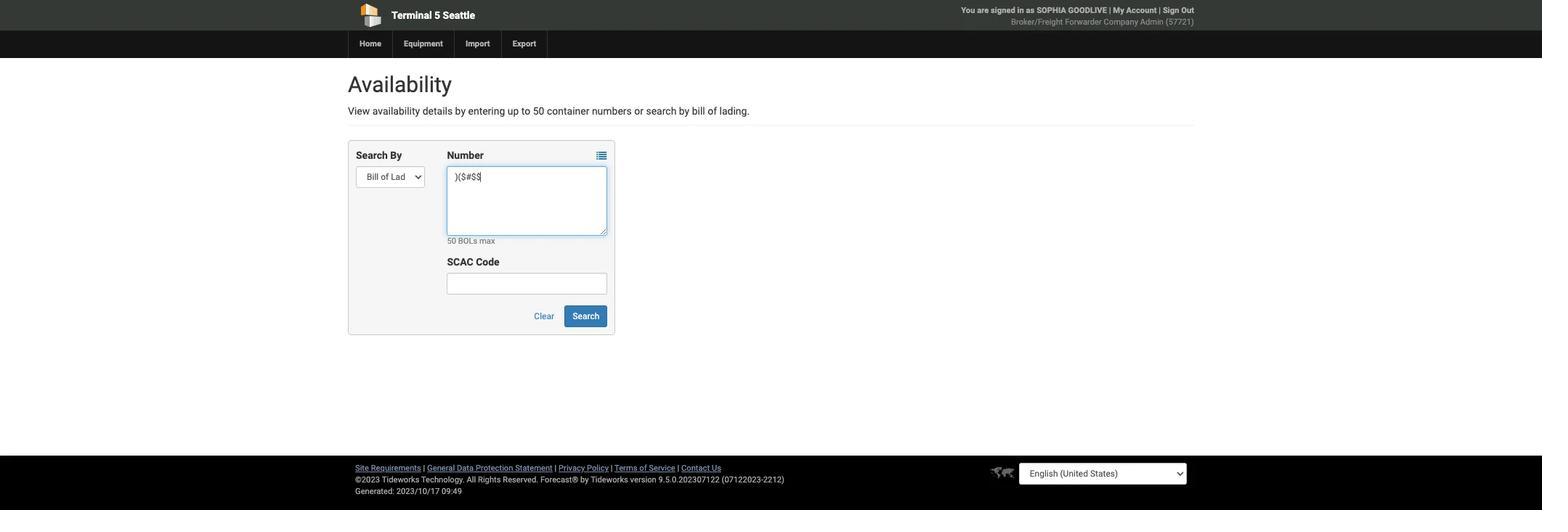Task type: describe. For each thing, give the bounding box(es) containing it.
clear
[[534, 312, 554, 322]]

terminal
[[392, 9, 432, 21]]

numbers
[[592, 105, 632, 117]]

| up 9.5.0.202307122
[[677, 464, 679, 474]]

import link
[[454, 31, 501, 58]]

account
[[1127, 6, 1157, 15]]

5
[[435, 9, 440, 21]]

or
[[634, 105, 644, 117]]

technology.
[[421, 476, 465, 485]]

2023/10/17
[[396, 487, 440, 497]]

bill
[[692, 105, 705, 117]]

©2023 tideworks
[[355, 476, 420, 485]]

terms
[[615, 464, 638, 474]]

scac
[[447, 256, 473, 268]]

search for search
[[573, 312, 600, 322]]

0 horizontal spatial 50
[[447, 237, 456, 246]]

container
[[547, 105, 590, 117]]

sign out link
[[1163, 6, 1194, 15]]

contact us link
[[681, 464, 721, 474]]

service
[[649, 464, 675, 474]]

show list image
[[597, 151, 607, 162]]

search
[[646, 105, 677, 117]]

| left general
[[423, 464, 425, 474]]

max
[[480, 237, 495, 246]]

seattle
[[443, 9, 475, 21]]

broker/freight
[[1011, 17, 1063, 27]]

0 horizontal spatial by
[[455, 105, 466, 117]]

us
[[712, 464, 721, 474]]

0 vertical spatial 50
[[533, 105, 544, 117]]

Number text field
[[447, 166, 608, 236]]

reserved.
[[503, 476, 539, 485]]

contact
[[681, 464, 710, 474]]

| up 'tideworks' at left
[[611, 464, 613, 474]]

SCAC Code text field
[[447, 273, 608, 295]]

search by
[[356, 150, 402, 161]]

clear button
[[526, 306, 562, 328]]

in
[[1018, 6, 1024, 15]]

home
[[360, 39, 381, 49]]

protection
[[476, 464, 513, 474]]

terminal 5 seattle
[[392, 9, 475, 21]]

equipment link
[[392, 31, 454, 58]]

lading.
[[720, 105, 750, 117]]

1 horizontal spatial of
[[708, 105, 717, 117]]

export link
[[501, 31, 547, 58]]

my
[[1113, 6, 1124, 15]]

(57721)
[[1166, 17, 1194, 27]]

as
[[1026, 6, 1035, 15]]

general data protection statement link
[[427, 464, 553, 474]]



Task type: locate. For each thing, give the bounding box(es) containing it.
2212)
[[763, 476, 785, 485]]

availability
[[348, 72, 452, 97]]

by left bill
[[679, 105, 690, 117]]

search
[[356, 150, 388, 161], [573, 312, 600, 322]]

search inside button
[[573, 312, 600, 322]]

view
[[348, 105, 370, 117]]

import
[[466, 39, 490, 49]]

equipment
[[404, 39, 443, 49]]

rights
[[478, 476, 501, 485]]

50 right to
[[533, 105, 544, 117]]

data
[[457, 464, 474, 474]]

search button
[[565, 306, 608, 328]]

search left by
[[356, 150, 388, 161]]

9.5.0.202307122
[[659, 476, 720, 485]]

1 vertical spatial of
[[640, 464, 647, 474]]

are
[[977, 6, 989, 15]]

(07122023-
[[722, 476, 763, 485]]

of right bill
[[708, 105, 717, 117]]

generated:
[[355, 487, 394, 497]]

1 horizontal spatial 50
[[533, 105, 544, 117]]

terminal 5 seattle link
[[348, 0, 688, 31]]

2 horizontal spatial by
[[679, 105, 690, 117]]

| left my
[[1109, 6, 1111, 15]]

50 left bols
[[447, 237, 456, 246]]

sophia
[[1037, 6, 1066, 15]]

by
[[455, 105, 466, 117], [679, 105, 690, 117], [581, 476, 589, 485]]

forwarder
[[1065, 17, 1102, 27]]

site requirements link
[[355, 464, 421, 474]]

entering
[[468, 105, 505, 117]]

50 bols max
[[447, 237, 495, 246]]

forecast®
[[541, 476, 579, 485]]

goodlive
[[1068, 6, 1107, 15]]

site
[[355, 464, 369, 474]]

sign
[[1163, 6, 1179, 15]]

export
[[513, 39, 536, 49]]

up
[[508, 105, 519, 117]]

by down privacy policy link
[[581, 476, 589, 485]]

out
[[1181, 6, 1194, 15]]

statement
[[515, 464, 553, 474]]

scac code
[[447, 256, 500, 268]]

privacy
[[559, 464, 585, 474]]

0 vertical spatial of
[[708, 105, 717, 117]]

admin
[[1140, 17, 1164, 27]]

by right details
[[455, 105, 466, 117]]

search right clear
[[573, 312, 600, 322]]

to
[[522, 105, 531, 117]]

by inside site requirements | general data protection statement | privacy policy | terms of service | contact us ©2023 tideworks technology. all rights reserved. forecast® by tideworks version 9.5.0.202307122 (07122023-2212) generated: 2023/10/17 09:49
[[581, 476, 589, 485]]

privacy policy link
[[559, 464, 609, 474]]

requirements
[[371, 464, 421, 474]]

home link
[[348, 31, 392, 58]]

policy
[[587, 464, 609, 474]]

search for search by
[[356, 150, 388, 161]]

0 vertical spatial search
[[356, 150, 388, 161]]

09:49
[[442, 487, 462, 497]]

1 horizontal spatial search
[[573, 312, 600, 322]]

| up forecast®
[[555, 464, 557, 474]]

|
[[1109, 6, 1111, 15], [1159, 6, 1161, 15], [423, 464, 425, 474], [555, 464, 557, 474], [611, 464, 613, 474], [677, 464, 679, 474]]

of inside site requirements | general data protection statement | privacy policy | terms of service | contact us ©2023 tideworks technology. all rights reserved. forecast® by tideworks version 9.5.0.202307122 (07122023-2212) generated: 2023/10/17 09:49
[[640, 464, 647, 474]]

terms of service link
[[615, 464, 675, 474]]

you
[[961, 6, 975, 15]]

tideworks
[[591, 476, 628, 485]]

of up the version
[[640, 464, 647, 474]]

0 horizontal spatial search
[[356, 150, 388, 161]]

number
[[447, 150, 484, 161]]

general
[[427, 464, 455, 474]]

details
[[423, 105, 453, 117]]

of
[[708, 105, 717, 117], [640, 464, 647, 474]]

0 horizontal spatial of
[[640, 464, 647, 474]]

code
[[476, 256, 500, 268]]

1 vertical spatial search
[[573, 312, 600, 322]]

signed
[[991, 6, 1016, 15]]

bols
[[458, 237, 478, 246]]

site requirements | general data protection statement | privacy policy | terms of service | contact us ©2023 tideworks technology. all rights reserved. forecast® by tideworks version 9.5.0.202307122 (07122023-2212) generated: 2023/10/17 09:49
[[355, 464, 785, 497]]

all
[[467, 476, 476, 485]]

| left 'sign'
[[1159, 6, 1161, 15]]

by
[[390, 150, 402, 161]]

company
[[1104, 17, 1138, 27]]

you are signed in as sophia goodlive | my account | sign out broker/freight forwarder company admin (57721)
[[961, 6, 1194, 27]]

version
[[630, 476, 657, 485]]

availability
[[372, 105, 420, 117]]

1 vertical spatial 50
[[447, 237, 456, 246]]

1 horizontal spatial by
[[581, 476, 589, 485]]

50
[[533, 105, 544, 117], [447, 237, 456, 246]]

view availability details by entering up to 50 container numbers or search by bill of lading.
[[348, 105, 750, 117]]

my account link
[[1113, 6, 1157, 15]]



Task type: vqa. For each thing, say whether or not it's contained in the screenshot.
Contact
yes



